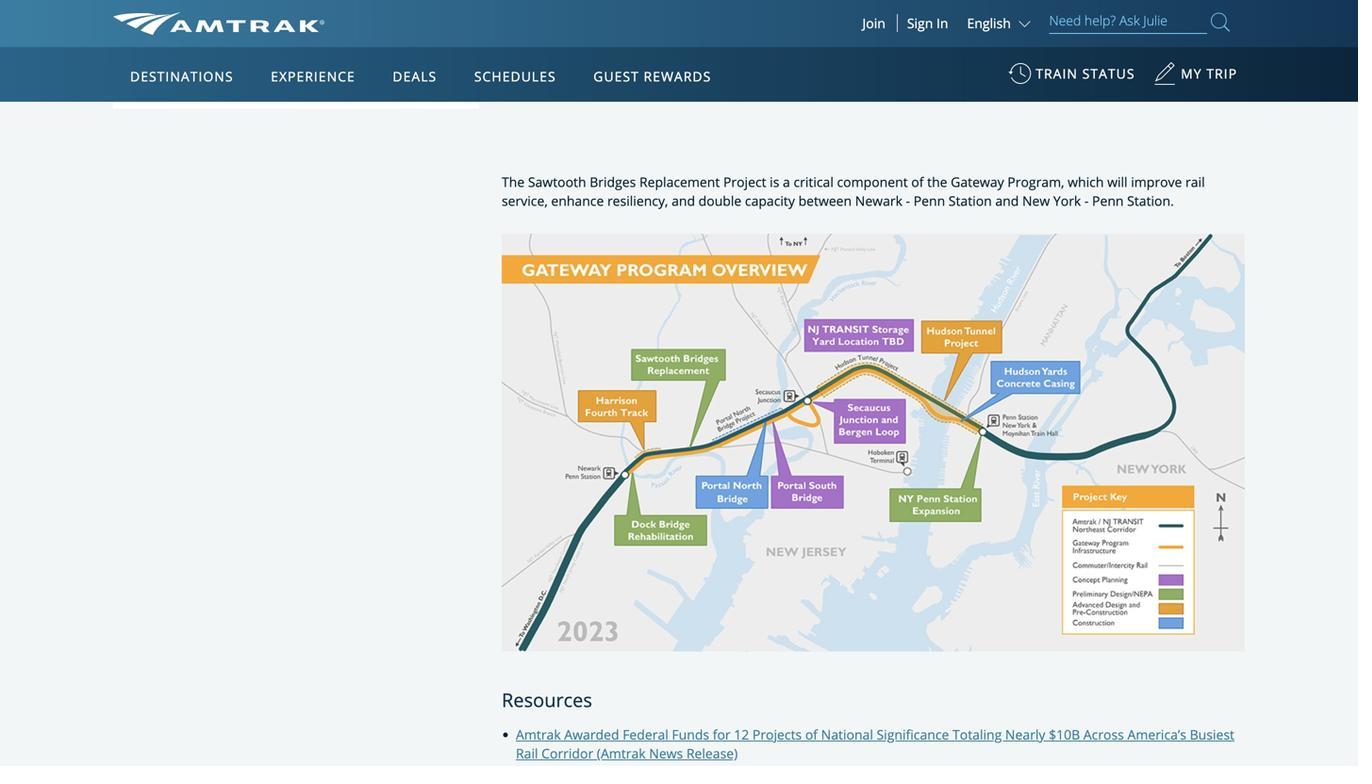 Task type: vqa. For each thing, say whether or not it's contained in the screenshot.
log
no



Task type: locate. For each thing, give the bounding box(es) containing it.
amtrak right transit,
[[310, 58, 355, 76]]

of left the the
[[912, 173, 924, 191]]

sign in
[[907, 14, 949, 32]]

fra up repair
[[136, 21, 159, 39]]

state up the sogr)
[[213, 21, 244, 39]]

0 vertical spatial program,
[[290, 40, 347, 58]]

- right newark
[[906, 192, 910, 210]]

2 state from the left
[[344, 21, 376, 39]]

2 vertical spatial of
[[805, 726, 818, 744]]

penn down the the
[[914, 192, 945, 210]]

0 vertical spatial amtrak
[[310, 58, 355, 76]]

0 horizontal spatial for
[[323, 21, 341, 39]]

for left '12'
[[713, 726, 731, 744]]

0 vertical spatial grant
[[252, 40, 287, 58]]

will
[[1108, 173, 1128, 191]]

1 vertical spatial for
[[713, 726, 731, 744]]

my
[[1181, 65, 1202, 83]]

1 horizontal spatial program,
[[290, 40, 347, 58]]

2 penn from the left
[[1092, 192, 1124, 210]]

fra left 'fsp-'
[[351, 40, 374, 58]]

0 vertical spatial fra
[[136, 21, 159, 39]]

1 horizontal spatial penn
[[1092, 192, 1124, 210]]

guest rewards
[[594, 67, 712, 85]]

0 vertical spatial for
[[323, 21, 341, 39]]

station
[[949, 192, 992, 210]]

2 and from the left
[[996, 192, 1019, 210]]

0 horizontal spatial state
[[213, 21, 244, 39]]

grant up transit,
[[252, 40, 287, 58]]

between
[[799, 192, 852, 210]]

0 horizontal spatial -
[[906, 192, 910, 210]]

projects
[[753, 726, 802, 744]]

1 and from the left
[[672, 192, 695, 210]]

which
[[1068, 173, 1104, 191]]

schedules
[[474, 67, 556, 85]]

destinations button
[[123, 50, 241, 103]]

busiest
[[1190, 726, 1235, 744]]

0 horizontal spatial amtrak
[[310, 58, 355, 76]]

program, down (fsp-
[[174, 58, 231, 76]]

news
[[649, 745, 683, 763]]

program, up the new
[[1008, 173, 1065, 191]]

awarded
[[564, 726, 619, 744]]

program,
[[290, 40, 347, 58], [174, 58, 231, 76], [1008, 173, 1065, 191]]

program, up experience
[[290, 40, 347, 58]]

1 horizontal spatial state
[[344, 21, 376, 39]]

$10b
[[1049, 726, 1080, 744]]

1 horizontal spatial and
[[996, 192, 1019, 210]]

deals
[[393, 67, 437, 85]]

penn
[[914, 192, 945, 210], [1092, 192, 1124, 210]]

english button
[[967, 14, 1035, 32]]

amtrak inside the amtrak awarded federal funds for 12 projects of national significance totaling nearly $10b across america's busiest rail corridor (amtrak news release)
[[516, 726, 561, 744]]

significance
[[877, 726, 949, 744]]

of
[[379, 21, 391, 39], [912, 173, 924, 191], [805, 726, 818, 744]]

banner
[[0, 0, 1358, 436]]

penn down will
[[1092, 192, 1124, 210]]

state
[[213, 21, 244, 39], [344, 21, 376, 39]]

- down "which"
[[1085, 192, 1089, 210]]

of inside the amtrak awarded federal funds for 12 projects of national significance totaling nearly $10b across america's busiest rail corridor (amtrak news release)
[[805, 726, 818, 744]]

1 vertical spatial program,
[[174, 58, 231, 76]]

1 horizontal spatial grant
[[252, 40, 287, 58]]

1 horizontal spatial amtrak
[[516, 726, 561, 744]]

project
[[724, 173, 767, 191]]

partnership
[[247, 21, 320, 39]]

0 horizontal spatial penn
[[914, 192, 945, 210]]

component
[[837, 173, 908, 191]]

corridor
[[542, 745, 594, 763]]

(amtrak
[[597, 745, 646, 763]]

fsp-
[[377, 40, 404, 58]]

schedules link
[[467, 47, 564, 102]]

in
[[937, 14, 949, 32]]

of up 'fsp-'
[[379, 21, 391, 39]]

and down replacement at top
[[672, 192, 695, 210]]

experience
[[271, 67, 355, 85]]

amtrak up rail on the left of page
[[516, 726, 561, 744]]

1 vertical spatial amtrak
[[516, 726, 561, 744]]

destinations
[[130, 67, 234, 85]]

0 horizontal spatial fra
[[136, 21, 159, 39]]

of inside funding sources fra federal-state partnership for state of good repair (fsp-sogr) grant program, fra fsp-nec grant program, nj transit, amtrak
[[379, 21, 391, 39]]

nec
[[404, 40, 429, 58]]

fra
[[136, 21, 159, 39], [351, 40, 374, 58]]

state left the good
[[344, 21, 376, 39]]

amtrak inside funding sources fra federal-state partnership for state of good repair (fsp-sogr) grant program, fra fsp-nec grant program, nj transit, amtrak
[[310, 58, 355, 76]]

0 horizontal spatial and
[[672, 192, 695, 210]]

1 vertical spatial of
[[912, 173, 924, 191]]

train status
[[1036, 65, 1135, 83]]

0 horizontal spatial grant
[[136, 58, 171, 76]]

1 horizontal spatial of
[[805, 726, 818, 744]]

trip
[[1207, 65, 1238, 83]]

2 vertical spatial program,
[[1008, 173, 1065, 191]]

1 horizontal spatial -
[[1085, 192, 1089, 210]]

improve
[[1131, 173, 1182, 191]]

2 horizontal spatial of
[[912, 173, 924, 191]]

national
[[821, 726, 873, 744]]

funds
[[672, 726, 709, 744]]

rewards
[[644, 67, 712, 85]]

sign
[[907, 14, 933, 32]]

-
[[906, 192, 910, 210], [1085, 192, 1089, 210]]

federal-
[[163, 21, 213, 39]]

regions map image
[[183, 158, 636, 422]]

join button
[[851, 14, 898, 32]]

1 horizontal spatial for
[[713, 726, 731, 744]]

0 horizontal spatial of
[[379, 21, 391, 39]]

of right projects
[[805, 726, 818, 744]]

amtrak
[[310, 58, 355, 76], [516, 726, 561, 744]]

critical
[[794, 173, 834, 191]]

nearly
[[1006, 726, 1046, 744]]

sign in button
[[907, 14, 949, 32]]

and
[[672, 192, 695, 210], [996, 192, 1019, 210]]

english
[[967, 14, 1011, 32]]

1 vertical spatial grant
[[136, 58, 171, 76]]

0 vertical spatial of
[[379, 21, 391, 39]]

1 horizontal spatial fra
[[351, 40, 374, 58]]

experience button
[[263, 50, 363, 103]]

application
[[183, 158, 636, 422]]

america's
[[1128, 726, 1187, 744]]

and left the new
[[996, 192, 1019, 210]]

double
[[699, 192, 742, 210]]

grant down repair
[[136, 58, 171, 76]]

sogr)
[[209, 40, 248, 58]]

for
[[323, 21, 341, 39], [713, 726, 731, 744]]

2 horizontal spatial program,
[[1008, 173, 1065, 191]]

deals button
[[385, 50, 445, 103]]

for right the partnership
[[323, 21, 341, 39]]

train status link
[[1009, 56, 1135, 102]]

of inside the sawtooth bridges replacement project is a critical component of the gateway program, which will improve rail service, enhance resiliency, and double capacity between newark - penn station and new york - penn station.
[[912, 173, 924, 191]]

grant
[[252, 40, 287, 58], [136, 58, 171, 76]]

new
[[1023, 192, 1050, 210]]



Task type: describe. For each thing, give the bounding box(es) containing it.
0 horizontal spatial program,
[[174, 58, 231, 76]]

sources
[[196, 1, 251, 22]]

amtrak awarded federal funds for 12 projects of national significance totaling nearly $10b across america's busiest rail corridor (amtrak news release) link
[[516, 726, 1235, 763]]

status
[[1083, 65, 1135, 83]]

(fsp-
[[179, 40, 209, 58]]

capacity
[[745, 192, 795, 210]]

the
[[502, 173, 525, 191]]

my trip button
[[1154, 56, 1238, 102]]

funding
[[136, 1, 192, 22]]

train
[[1036, 65, 1078, 83]]

join
[[863, 14, 886, 32]]

amtrak awarded federal funds for 12 projects of national significance totaling nearly $10b across america's busiest rail corridor (amtrak news release)
[[516, 726, 1235, 763]]

release)
[[687, 745, 738, 763]]

for inside funding sources fra federal-state partnership for state of good repair (fsp-sogr) grant program, fra fsp-nec grant program, nj transit, amtrak
[[323, 21, 341, 39]]

totaling
[[953, 726, 1002, 744]]

is
[[770, 173, 780, 191]]

replacement
[[640, 173, 720, 191]]

Please enter your search item search field
[[1050, 9, 1208, 34]]

1 vertical spatial fra
[[351, 40, 374, 58]]

1 penn from the left
[[914, 192, 945, 210]]

2 - from the left
[[1085, 192, 1089, 210]]

1 state from the left
[[213, 21, 244, 39]]

rail
[[1186, 173, 1205, 191]]

12
[[734, 726, 749, 744]]

newark
[[855, 192, 903, 210]]

banner containing join
[[0, 0, 1358, 436]]

across
[[1084, 726, 1124, 744]]

guest
[[594, 67, 639, 85]]

funding sources fra federal-state partnership for state of good repair (fsp-sogr) grant program, fra fsp-nec grant program, nj transit, amtrak
[[136, 1, 429, 76]]

the sawtooth bridges replacement project is a critical component of the gateway program, which will improve rail service, enhance resiliency, and double capacity between newark - penn station and new york - penn station.
[[502, 173, 1205, 210]]

sawtooth
[[528, 173, 586, 191]]

my trip
[[1181, 65, 1238, 83]]

search icon image
[[1211, 9, 1230, 35]]

1 - from the left
[[906, 192, 910, 210]]

service,
[[502, 192, 548, 210]]

transit,
[[252, 58, 307, 76]]

station.
[[1127, 192, 1174, 210]]

rail
[[516, 745, 538, 763]]

enhance
[[551, 192, 604, 210]]

for inside the amtrak awarded federal funds for 12 projects of national significance totaling nearly $10b across america's busiest rail corridor (amtrak news release)
[[713, 726, 731, 744]]

program, inside the sawtooth bridges replacement project is a critical component of the gateway program, which will improve rail service, enhance resiliency, and double capacity between newark - penn station and new york - penn station.
[[1008, 173, 1065, 191]]

good
[[395, 21, 429, 39]]

gateway
[[951, 173, 1004, 191]]

york
[[1054, 192, 1081, 210]]

a
[[783, 173, 790, 191]]

the
[[927, 173, 948, 191]]

resources
[[502, 688, 592, 714]]

federal
[[623, 726, 669, 744]]

repair
[[136, 40, 176, 58]]

nj
[[235, 58, 248, 76]]

guest rewards button
[[586, 50, 719, 103]]

amtrak image
[[113, 12, 325, 35]]

resiliency,
[[607, 192, 668, 210]]

bridges
[[590, 173, 636, 191]]



